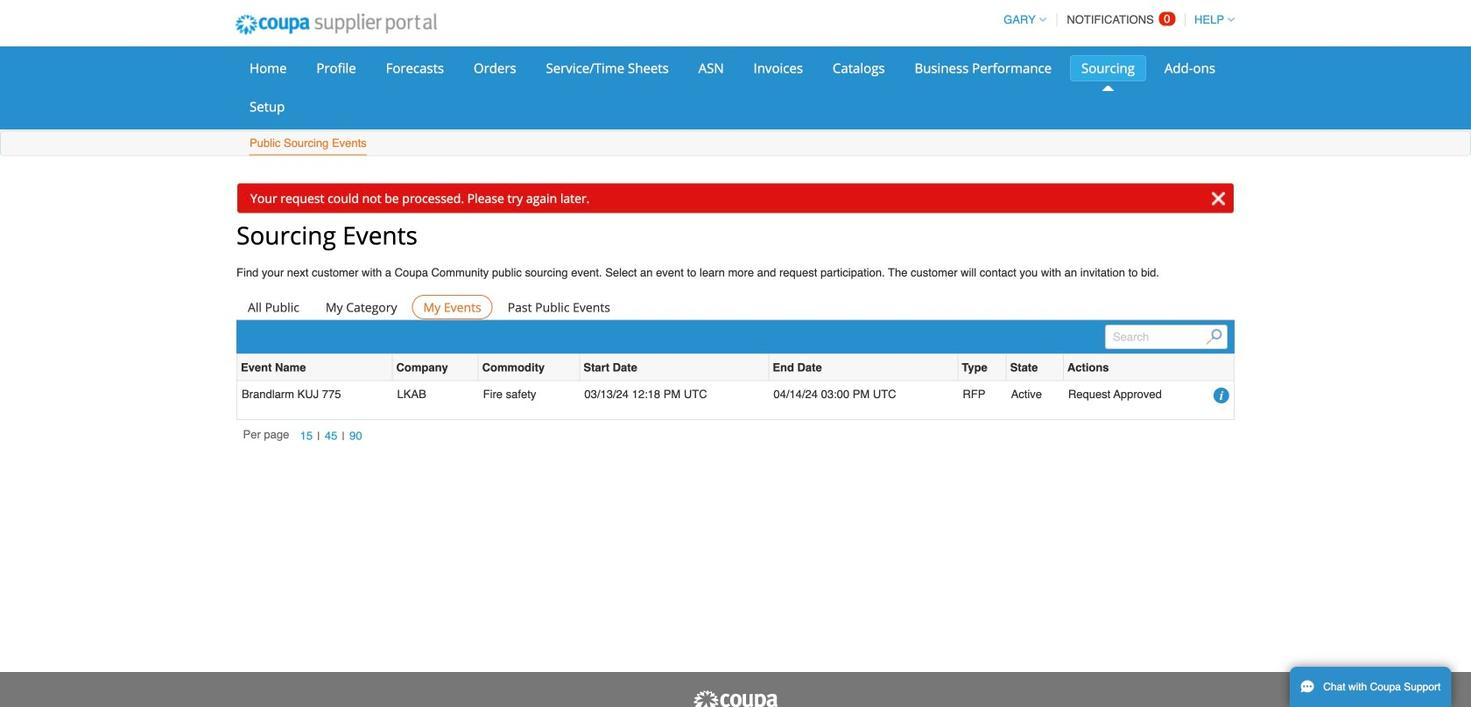 Task type: describe. For each thing, give the bounding box(es) containing it.
0 horizontal spatial coupa supplier portal image
[[223, 3, 449, 46]]

search image
[[1206, 329, 1222, 345]]

1 vertical spatial navigation
[[243, 427, 367, 446]]



Task type: locate. For each thing, give the bounding box(es) containing it.
navigation
[[996, 3, 1235, 37], [243, 427, 367, 446]]

1 horizontal spatial coupa supplier portal image
[[692, 690, 779, 708]]

0 vertical spatial navigation
[[996, 3, 1235, 37]]

coupa supplier portal image
[[223, 3, 449, 46], [692, 690, 779, 708]]

0 vertical spatial coupa supplier portal image
[[223, 3, 449, 46]]

Search text field
[[1105, 325, 1228, 349]]

tab list
[[236, 295, 1235, 320]]

1 horizontal spatial navigation
[[996, 3, 1235, 37]]

0 horizontal spatial navigation
[[243, 427, 367, 446]]

1 vertical spatial coupa supplier portal image
[[692, 690, 779, 708]]



Task type: vqa. For each thing, say whether or not it's contained in the screenshot.
the bottom "Coupa Supplier Portal" Image
yes



